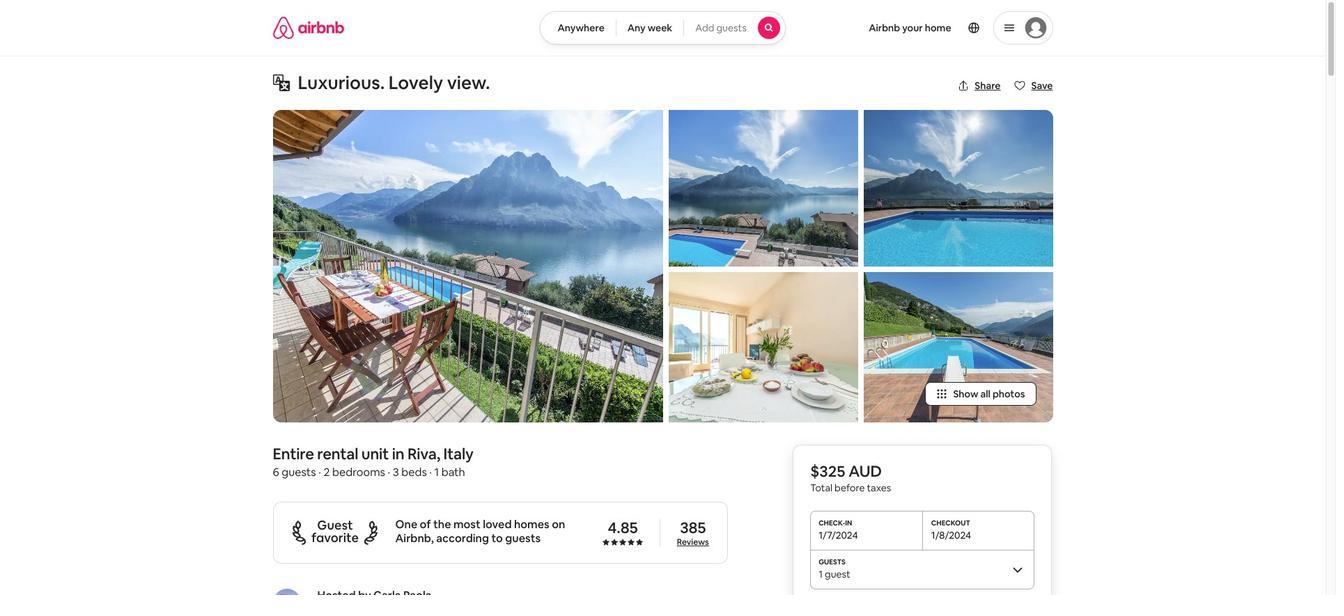 Task type: describe. For each thing, give the bounding box(es) containing it.
add guests
[[696, 22, 747, 34]]

3 · from the left
[[430, 466, 432, 480]]

homes
[[514, 518, 550, 533]]

$325 aud
[[811, 462, 882, 482]]

before
[[835, 482, 865, 495]]

lovely
[[389, 71, 443, 95]]

2 piscina image from the top
[[864, 272, 1054, 423]]

vista dal terrazzo di casa. superlativa image
[[669, 110, 858, 267]]

share
[[975, 79, 1001, 92]]

of
[[420, 518, 431, 533]]

2
[[324, 466, 330, 480]]

to
[[492, 532, 503, 546]]

anywhere button
[[541, 11, 617, 45]]

2 · from the left
[[388, 466, 391, 480]]

show all photos button
[[926, 383, 1037, 406]]

soggiorno con vista lago e montagne. meraviglioso image
[[669, 272, 858, 423]]

view.
[[447, 71, 490, 95]]

1 · from the left
[[319, 466, 321, 480]]

add guests button
[[684, 11, 786, 45]]

385 reviews
[[677, 518, 709, 548]]

1 guest button
[[811, 551, 1035, 590]]

airbnb
[[869, 22, 901, 34]]

in
[[392, 445, 405, 464]]

1 inside entire rental unit in riva, italy 6 guests · 2 bedrooms · 3 beds · 1 bath
[[435, 466, 439, 480]]

6
[[273, 466, 279, 480]]

add
[[696, 22, 715, 34]]

1/8/2024
[[932, 530, 972, 542]]

terrazzo vista piscina e vista lago image
[[273, 110, 663, 423]]

home
[[926, 22, 952, 34]]

1 inside dropdown button
[[819, 569, 823, 581]]

total
[[811, 482, 833, 495]]

your
[[903, 22, 923, 34]]

1 guest
[[819, 569, 851, 581]]

photos
[[993, 388, 1026, 401]]

one of the most loved homes on airbnb, according to guests
[[396, 518, 566, 546]]

airbnb your home
[[869, 22, 952, 34]]

guest
[[825, 569, 851, 581]]

guests inside entire rental unit in riva, italy 6 guests · 2 bedrooms · 3 beds · 1 bath
[[282, 466, 316, 480]]



Task type: locate. For each thing, give the bounding box(es) containing it.
all
[[981, 388, 991, 401]]

385
[[680, 518, 706, 538]]

·
[[319, 466, 321, 480], [388, 466, 391, 480], [430, 466, 432, 480]]

1 vertical spatial 1
[[819, 569, 823, 581]]

riva,
[[408, 445, 441, 464]]

reviews
[[677, 537, 709, 548]]

favorite
[[312, 530, 359, 546]]

guests down "entire"
[[282, 466, 316, 480]]

entire
[[273, 445, 314, 464]]

airbnb,
[[396, 532, 434, 546]]

· left 3
[[388, 466, 391, 480]]

according
[[436, 532, 489, 546]]

2 horizontal spatial guests
[[717, 22, 747, 34]]

anywhere
[[558, 22, 605, 34]]

any week button
[[616, 11, 685, 45]]

bedrooms
[[332, 466, 385, 480]]

piscina image
[[864, 110, 1054, 267], [864, 272, 1054, 423]]

guest favorite
[[312, 518, 359, 546]]

entire rental unit in riva, italy 6 guests · 2 bedrooms · 3 beds · 1 bath
[[273, 445, 474, 480]]

profile element
[[803, 0, 1054, 56]]

None search field
[[541, 11, 786, 45]]

unit
[[362, 445, 389, 464]]

0 horizontal spatial ·
[[319, 466, 321, 480]]

· left the 2
[[319, 466, 321, 480]]

1 vertical spatial guests
[[282, 466, 316, 480]]

0 horizontal spatial 1
[[435, 466, 439, 480]]

1 piscina image from the top
[[864, 110, 1054, 267]]

save button
[[1010, 74, 1059, 98]]

3
[[393, 466, 399, 480]]

1 left guest
[[819, 569, 823, 581]]

airbnb your home link
[[861, 13, 960, 43]]

1
[[435, 466, 439, 480], [819, 569, 823, 581]]

week
[[648, 22, 673, 34]]

luxurious.
[[298, 71, 385, 95]]

none search field containing anywhere
[[541, 11, 786, 45]]

4.85
[[608, 518, 638, 538]]

0 vertical spatial guests
[[717, 22, 747, 34]]

1/7/2024
[[819, 530, 859, 542]]

0 horizontal spatial guests
[[282, 466, 316, 480]]

show all photos
[[954, 388, 1026, 401]]

1 horizontal spatial guests
[[506, 532, 541, 546]]

italy
[[444, 445, 474, 464]]

any
[[628, 22, 646, 34]]

most
[[454, 518, 481, 533]]

guests right to
[[506, 532, 541, 546]]

1 vertical spatial piscina image
[[864, 272, 1054, 423]]

guests inside one of the most loved homes on airbnb, according to guests
[[506, 532, 541, 546]]

0 vertical spatial piscina image
[[864, 110, 1054, 267]]

rental
[[317, 445, 358, 464]]

1 horizontal spatial 1
[[819, 569, 823, 581]]

taxes
[[868, 482, 892, 495]]

1 horizontal spatial ·
[[388, 466, 391, 480]]

1 left bath
[[435, 466, 439, 480]]

any week
[[628, 22, 673, 34]]

luxurious. lovely view.
[[298, 71, 490, 95]]

$325 aud total before taxes
[[811, 462, 892, 495]]

guests right add
[[717, 22, 747, 34]]

guests
[[717, 22, 747, 34], [282, 466, 316, 480], [506, 532, 541, 546]]

bath
[[442, 466, 465, 480]]

guest
[[317, 518, 353, 534]]

one
[[396, 518, 418, 533]]

the
[[434, 518, 451, 533]]

show
[[954, 388, 979, 401]]

save
[[1032, 79, 1054, 92]]

beds
[[402, 466, 427, 480]]

0 vertical spatial 1
[[435, 466, 439, 480]]

2 horizontal spatial ·
[[430, 466, 432, 480]]

share button
[[953, 74, 1007, 98]]

guests inside button
[[717, 22, 747, 34]]

2 vertical spatial guests
[[506, 532, 541, 546]]

· right beds
[[430, 466, 432, 480]]

loved
[[483, 518, 512, 533]]

on
[[552, 518, 566, 533]]

automatically translated title: luxurious. lovely view. image
[[273, 75, 290, 91]]



Task type: vqa. For each thing, say whether or not it's contained in the screenshot.
the programs
no



